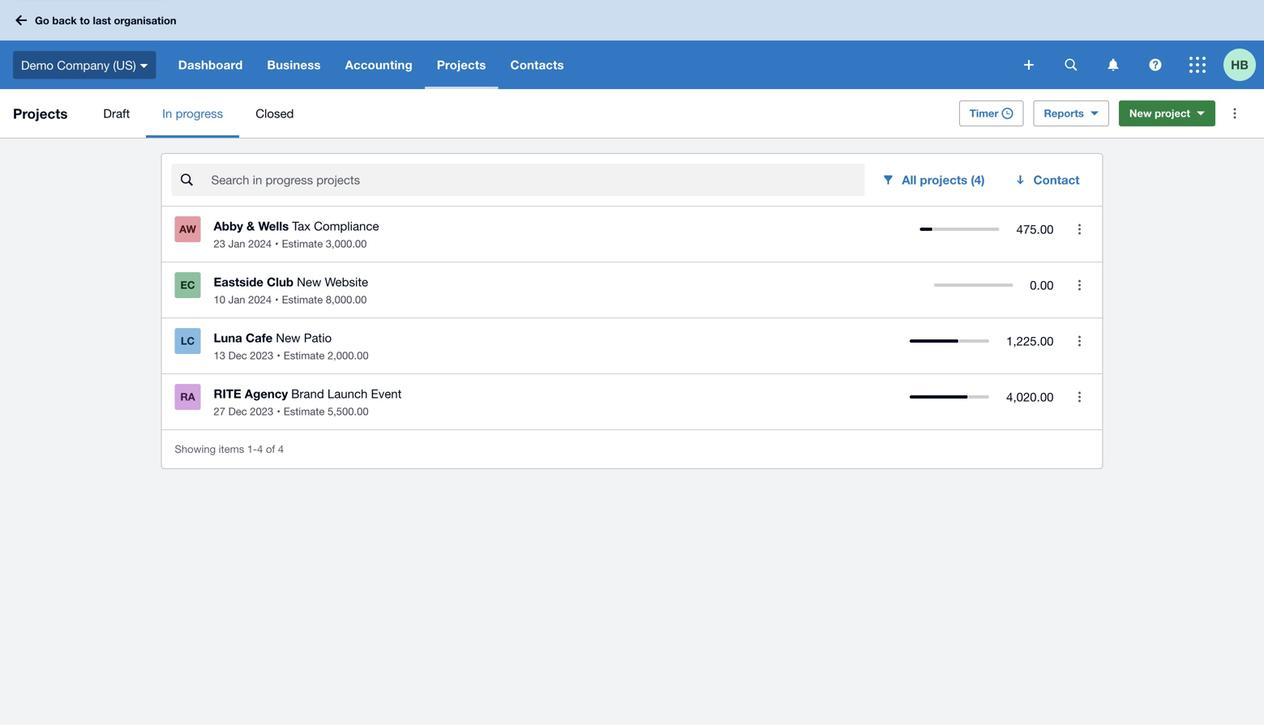 Task type: locate. For each thing, give the bounding box(es) containing it.
jan
[[228, 238, 245, 250], [228, 294, 245, 306]]

reports button
[[1034, 101, 1109, 127]]

to
[[80, 14, 90, 27]]

new inside eastside club new website 10 jan 2024 • estimate 8,000.00
[[297, 275, 321, 289]]

more options image for brand
[[1064, 381, 1096, 414]]

•
[[275, 238, 279, 250], [275, 294, 279, 306], [277, 350, 280, 362], [277, 405, 280, 418]]

2024 inside abby & wells tax compliance 23 jan 2024 • estimate 3,000.00
[[248, 238, 272, 250]]

banner
[[0, 0, 1264, 89]]

projects
[[437, 58, 486, 72], [13, 105, 68, 122]]

0 vertical spatial jan
[[228, 238, 245, 250]]

• down wells
[[275, 238, 279, 250]]

0 vertical spatial new
[[1130, 107, 1152, 120]]

1 2023 from the top
[[250, 350, 273, 362]]

svg image up new project
[[1150, 59, 1162, 71]]

2024
[[248, 238, 272, 250], [248, 294, 272, 306]]

27
[[214, 405, 225, 418]]

projects left contacts dropdown button
[[437, 58, 486, 72]]

luna
[[214, 331, 242, 345]]

cafe
[[246, 331, 273, 345]]

more options image
[[1064, 325, 1096, 358]]

2023 inside rite agency brand launch event 27 dec 2023 • estimate 5,500.00
[[250, 405, 273, 418]]

dec right 27
[[228, 405, 247, 418]]

0 vertical spatial dec
[[228, 350, 247, 362]]

more options image
[[1219, 97, 1251, 130], [1064, 213, 1096, 246], [1064, 269, 1096, 302], [1064, 381, 1096, 414]]

4
[[257, 443, 263, 456], [278, 443, 284, 456]]

ec
[[180, 279, 195, 292]]

demo company (us)
[[21, 58, 136, 72]]

showing items 1-4 of 4
[[175, 443, 284, 456]]

2 2023 from the top
[[250, 405, 273, 418]]

more options image right 4,020.00
[[1064, 381, 1096, 414]]

2023 down agency
[[250, 405, 273, 418]]

• down club
[[275, 294, 279, 306]]

go
[[35, 14, 49, 27]]

1 vertical spatial 2023
[[250, 405, 273, 418]]

• down agency
[[277, 405, 280, 418]]

0 horizontal spatial 4
[[257, 443, 263, 456]]

jan inside abby & wells tax compliance 23 jan 2024 • estimate 3,000.00
[[228, 238, 245, 250]]

475.00
[[1017, 222, 1054, 236]]

dashboard
[[178, 58, 243, 72]]

dec right 13
[[228, 350, 247, 362]]

2024 inside eastside club new website 10 jan 2024 • estimate 8,000.00
[[248, 294, 272, 306]]

estimate down club
[[282, 294, 323, 306]]

all projects (4) button
[[871, 164, 998, 196]]

2 vertical spatial new
[[276, 331, 301, 345]]

1 horizontal spatial projects
[[437, 58, 486, 72]]

13
[[214, 350, 225, 362]]

2023 inside luna cafe new patio 13 dec 2023 • estimate 2,000.00
[[250, 350, 273, 362]]

dec inside rite agency brand launch event 27 dec 2023 • estimate 5,500.00
[[228, 405, 247, 418]]

event
[[371, 387, 402, 401]]

svg image
[[15, 15, 27, 26], [1190, 57, 1206, 73], [1065, 59, 1077, 71], [1108, 59, 1119, 71], [140, 64, 148, 68]]

&
[[247, 219, 255, 234]]

lc
[[181, 335, 195, 348]]

• up agency
[[277, 350, 280, 362]]

0 horizontal spatial projects
[[13, 105, 68, 122]]

2024 down club
[[248, 294, 272, 306]]

2 dec from the top
[[228, 405, 247, 418]]

compliance
[[314, 219, 379, 233]]

last
[[93, 14, 111, 27]]

projects inside popup button
[[437, 58, 486, 72]]

contact button
[[1004, 164, 1093, 196]]

jan right 23
[[228, 238, 245, 250]]

0 vertical spatial 2024
[[248, 238, 272, 250]]

closed
[[256, 106, 294, 120]]

1 vertical spatial dec
[[228, 405, 247, 418]]

club
[[267, 275, 294, 290]]

more options image right 475.00
[[1064, 213, 1096, 246]]

rite
[[214, 387, 241, 401]]

aw
[[179, 223, 196, 236]]

go back to last organisation
[[35, 14, 176, 27]]

estimate inside luna cafe new patio 13 dec 2023 • estimate 2,000.00
[[284, 350, 325, 362]]

1 jan from the top
[[228, 238, 245, 250]]

1 vertical spatial jan
[[228, 294, 245, 306]]

3,000.00
[[326, 238, 367, 250]]

2023
[[250, 350, 273, 362], [250, 405, 273, 418]]

new right club
[[297, 275, 321, 289]]

svg image up reports popup button on the top
[[1024, 60, 1034, 70]]

(us)
[[113, 58, 136, 72]]

tax
[[292, 219, 311, 233]]

new inside luna cafe new patio 13 dec 2023 • estimate 2,000.00
[[276, 331, 301, 345]]

abby
[[214, 219, 243, 234]]

hb
[[1231, 58, 1249, 72]]

0.00
[[1030, 278, 1054, 292]]

go back to last organisation link
[[10, 6, 186, 35]]

contacts
[[510, 58, 564, 72]]

estimate inside eastside club new website 10 jan 2024 • estimate 8,000.00
[[282, 294, 323, 306]]

banner containing dashboard
[[0, 0, 1264, 89]]

1 horizontal spatial 4
[[278, 443, 284, 456]]

projects down demo
[[13, 105, 68, 122]]

jan right 10
[[228, 294, 245, 306]]

in
[[162, 106, 172, 120]]

progress
[[176, 106, 223, 120]]

patio
[[304, 331, 332, 345]]

estimate down tax
[[282, 238, 323, 250]]

1 dec from the top
[[228, 350, 247, 362]]

new left project
[[1130, 107, 1152, 120]]

website
[[325, 275, 368, 289]]

4 right of
[[278, 443, 284, 456]]

svg image inside go back to last organisation link
[[15, 15, 27, 26]]

new
[[1130, 107, 1152, 120], [297, 275, 321, 289], [276, 331, 301, 345]]

0 vertical spatial projects
[[437, 58, 486, 72]]

2023 down cafe
[[250, 350, 273, 362]]

new project button
[[1119, 101, 1216, 127]]

1 2024 from the top
[[248, 238, 272, 250]]

(4)
[[971, 173, 985, 187]]

business
[[267, 58, 321, 72]]

more options image for wells
[[1064, 213, 1096, 246]]

1 vertical spatial 2024
[[248, 294, 272, 306]]

2024 down &
[[248, 238, 272, 250]]

wells
[[258, 219, 289, 234]]

dec inside luna cafe new patio 13 dec 2023 • estimate 2,000.00
[[228, 350, 247, 362]]

timer
[[970, 107, 999, 120]]

contact
[[1034, 173, 1080, 187]]

more options image right 0.00
[[1064, 269, 1096, 302]]

estimate down patio
[[284, 350, 325, 362]]

estimate down brand
[[284, 405, 325, 418]]

2 2024 from the top
[[248, 294, 272, 306]]

dec
[[228, 350, 247, 362], [228, 405, 247, 418]]

2 jan from the top
[[228, 294, 245, 306]]

new project
[[1130, 107, 1191, 120]]

new right cafe
[[276, 331, 301, 345]]

items
[[219, 443, 244, 456]]

1-
[[247, 443, 257, 456]]

1,225.00
[[1007, 334, 1054, 348]]

svg image
[[1150, 59, 1162, 71], [1024, 60, 1034, 70]]

4 left of
[[257, 443, 263, 456]]

svg image inside demo company (us) "popup button"
[[140, 64, 148, 68]]

projects
[[920, 173, 968, 187]]

estimate
[[282, 238, 323, 250], [282, 294, 323, 306], [284, 350, 325, 362], [284, 405, 325, 418]]

accounting
[[345, 58, 413, 72]]

ra
[[180, 391, 195, 403]]

dashboard link
[[166, 41, 255, 89]]

1 vertical spatial new
[[297, 275, 321, 289]]

0 vertical spatial 2023
[[250, 350, 273, 362]]

demo
[[21, 58, 54, 72]]

demo company (us) button
[[0, 41, 166, 89]]



Task type: vqa. For each thing, say whether or not it's contained in the screenshot.


Task type: describe. For each thing, give the bounding box(es) containing it.
back
[[52, 14, 77, 27]]

reports
[[1044, 107, 1084, 120]]

new for eastside club
[[297, 275, 321, 289]]

• inside rite agency brand launch event 27 dec 2023 • estimate 5,500.00
[[277, 405, 280, 418]]

• inside abby & wells tax compliance 23 jan 2024 • estimate 3,000.00
[[275, 238, 279, 250]]

more options image down hb
[[1219, 97, 1251, 130]]

organisation
[[114, 14, 176, 27]]

company
[[57, 58, 110, 72]]

1 vertical spatial projects
[[13, 105, 68, 122]]

10
[[214, 294, 225, 306]]

project
[[1155, 107, 1191, 120]]

abby & wells tax compliance 23 jan 2024 • estimate 3,000.00
[[214, 219, 379, 250]]

23
[[214, 238, 225, 250]]

8,000.00
[[326, 294, 367, 306]]

draft link
[[87, 89, 146, 138]]

all projects (4)
[[902, 173, 985, 187]]

• inside luna cafe new patio 13 dec 2023 • estimate 2,000.00
[[277, 350, 280, 362]]

closed link
[[239, 89, 310, 138]]

all
[[902, 173, 917, 187]]

jan inside eastside club new website 10 jan 2024 • estimate 8,000.00
[[228, 294, 245, 306]]

Search in progress projects search field
[[210, 165, 865, 195]]

new for luna cafe
[[276, 331, 301, 345]]

accounting button
[[333, 41, 425, 89]]

draft
[[103, 106, 130, 120]]

1 4 from the left
[[257, 443, 263, 456]]

luna cafe new patio 13 dec 2023 • estimate 2,000.00
[[214, 331, 369, 362]]

agency
[[245, 387, 288, 401]]

more options image for new
[[1064, 269, 1096, 302]]

estimate inside abby & wells tax compliance 23 jan 2024 • estimate 3,000.00
[[282, 238, 323, 250]]

estimate inside rite agency brand launch event 27 dec 2023 • estimate 5,500.00
[[284, 405, 325, 418]]

5,500.00
[[328, 405, 369, 418]]

in progress
[[162, 106, 223, 120]]

• inside eastside club new website 10 jan 2024 • estimate 8,000.00
[[275, 294, 279, 306]]

rite agency brand launch event 27 dec 2023 • estimate 5,500.00
[[214, 387, 402, 418]]

brand
[[291, 387, 324, 401]]

business button
[[255, 41, 333, 89]]

2 4 from the left
[[278, 443, 284, 456]]

eastside
[[214, 275, 263, 290]]

contacts button
[[498, 41, 576, 89]]

launch
[[328, 387, 368, 401]]

new inside popup button
[[1130, 107, 1152, 120]]

0 horizontal spatial svg image
[[1024, 60, 1034, 70]]

hb button
[[1224, 41, 1264, 89]]

2,000.00
[[328, 350, 369, 362]]

timer button
[[959, 101, 1024, 127]]

4,020.00
[[1007, 390, 1054, 404]]

in progress link
[[146, 89, 239, 138]]

1 horizontal spatial svg image
[[1150, 59, 1162, 71]]

eastside club new website 10 jan 2024 • estimate 8,000.00
[[214, 275, 368, 306]]

of
[[266, 443, 275, 456]]

projects button
[[425, 41, 498, 89]]

showing
[[175, 443, 216, 456]]



